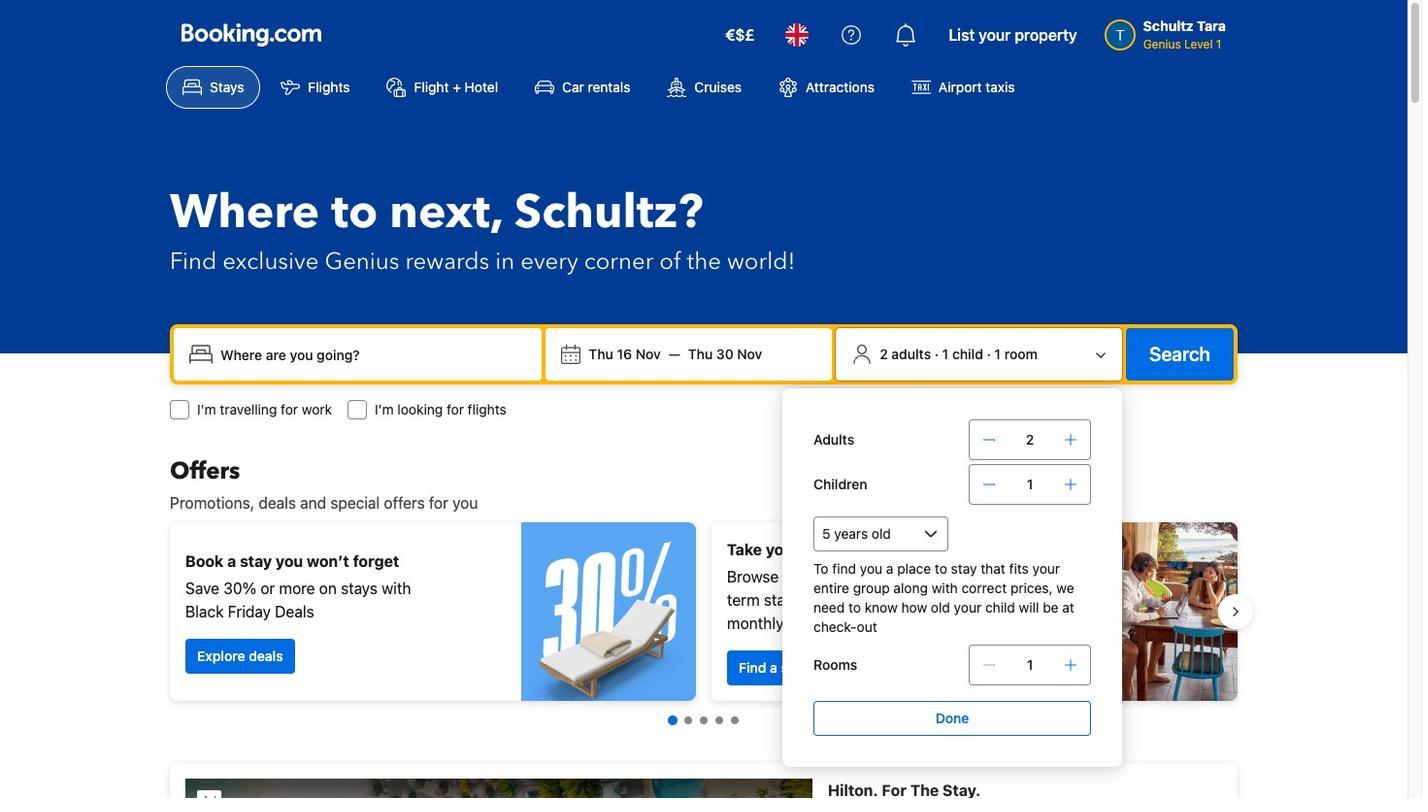 Task type: locate. For each thing, give the bounding box(es) containing it.
1 horizontal spatial ·
[[987, 346, 992, 362]]

1 vertical spatial to
[[935, 560, 948, 577]]

0 vertical spatial find
[[170, 246, 217, 278]]

0 horizontal spatial nov
[[636, 346, 661, 362]]

1 · from the left
[[935, 346, 939, 362]]

2 left adults
[[880, 346, 888, 362]]

a right book
[[227, 553, 236, 570]]

0 horizontal spatial child
[[953, 346, 984, 362]]

0 horizontal spatial stay
[[240, 553, 272, 570]]

rewards
[[405, 246, 490, 278]]

a inside find a stay link
[[770, 660, 778, 676]]

1 horizontal spatial stay
[[781, 660, 808, 676]]

a down holiday
[[887, 560, 894, 577]]

nov right '16'
[[636, 346, 661, 362]]

adults
[[892, 346, 932, 362]]

at
[[852, 592, 865, 609], [1063, 599, 1075, 616]]

done
[[936, 710, 970, 727]]

1 right adults
[[943, 346, 949, 362]]

save
[[186, 580, 219, 597]]

you up group
[[860, 560, 883, 577]]

you up more
[[276, 553, 303, 570]]

2 with from the left
[[932, 580, 958, 596]]

1 horizontal spatial with
[[932, 580, 958, 596]]

€$£ button
[[714, 12, 767, 58]]

1 down will
[[1027, 657, 1034, 673]]

with
[[382, 580, 411, 597], [932, 580, 958, 596]]

a down monthly
[[770, 660, 778, 676]]

0 horizontal spatial genius
[[325, 246, 400, 278]]

0 horizontal spatial ·
[[935, 346, 939, 362]]

deals inside region
[[249, 648, 283, 664]]

2 horizontal spatial a
[[887, 560, 894, 577]]

1 down tara
[[1217, 37, 1222, 51]]

2 inside 'button'
[[880, 346, 888, 362]]

car rentals
[[562, 79, 631, 95]]

find
[[170, 246, 217, 278], [739, 660, 767, 676]]

find down where at the top left of page
[[170, 246, 217, 278]]

1 with from the left
[[382, 580, 411, 597]]

1 horizontal spatial nov
[[738, 346, 763, 362]]

you right offers
[[453, 494, 478, 512]]

room
[[1005, 346, 1038, 362]]

schultz?
[[515, 181, 704, 245]]

out
[[857, 619, 878, 635]]

thu 16 nov — thu 30 nov
[[589, 346, 763, 362]]

attractions link
[[763, 66, 892, 109]]

find inside the offers 'main content'
[[739, 660, 767, 676]]

1 vertical spatial find
[[739, 660, 767, 676]]

child down correct
[[986, 599, 1016, 616]]

take
[[728, 541, 762, 559]]

deals right the explore
[[249, 648, 283, 664]]

for for flights
[[447, 401, 464, 418]]

2 horizontal spatial you
[[860, 560, 883, 577]]

your
[[979, 26, 1011, 44], [766, 541, 800, 559], [1033, 560, 1061, 577], [954, 599, 982, 616]]

genius down schultz
[[1144, 37, 1182, 51]]

deals
[[259, 494, 296, 512], [249, 648, 283, 664]]

deals inside offers promotions, deals and special offers for you
[[259, 494, 296, 512]]

thu
[[589, 346, 614, 362], [688, 346, 713, 362]]

airport
[[939, 79, 983, 95]]

a inside to find you a place to stay that fits your entire group along with correct prices, we need to know how old your child will be at check-out
[[887, 560, 894, 577]]

1 vertical spatial deals
[[249, 648, 283, 664]]

·
[[935, 346, 939, 362], [987, 346, 992, 362]]

thu left '16'
[[589, 346, 614, 362]]

child left room
[[953, 346, 984, 362]]

corner
[[584, 246, 654, 278]]

2 down room
[[1026, 431, 1035, 448]]

0 vertical spatial deals
[[259, 494, 296, 512]]

stays
[[210, 79, 244, 95]]

0 vertical spatial genius
[[1144, 37, 1182, 51]]

you inside to find you a place to stay that fits your entire group along with correct prices, we need to know how old your child will be at check-out
[[860, 560, 883, 577]]

1 horizontal spatial child
[[986, 599, 1016, 616]]

1 thu from the left
[[589, 346, 614, 362]]

looking
[[398, 401, 443, 418]]

for
[[281, 401, 298, 418], [447, 401, 464, 418], [429, 494, 449, 512]]

rates.
[[788, 615, 828, 632]]

0 horizontal spatial 2
[[880, 346, 888, 362]]

30%
[[224, 580, 257, 597]]

child inside 'button'
[[953, 346, 984, 362]]

exclusive
[[223, 246, 319, 278]]

genius left rewards
[[325, 246, 400, 278]]

0 horizontal spatial to
[[331, 181, 378, 245]]

1 left room
[[995, 346, 1001, 362]]

at right 'be'
[[1063, 599, 1075, 616]]

offers
[[170, 456, 240, 488]]

0 horizontal spatial find
[[170, 246, 217, 278]]

deals left and
[[259, 494, 296, 512]]

0 vertical spatial 2
[[880, 346, 888, 362]]

region
[[154, 515, 1254, 709]]

a
[[227, 553, 236, 570], [887, 560, 894, 577], [770, 660, 778, 676]]

0 horizontal spatial at
[[852, 592, 865, 609]]

airport taxis
[[939, 79, 1016, 95]]

list
[[949, 26, 975, 44]]

of
[[660, 246, 681, 278]]

· left room
[[987, 346, 992, 362]]

1 horizontal spatial find
[[739, 660, 767, 676]]

0 horizontal spatial you
[[276, 553, 303, 570]]

with down forget
[[382, 580, 411, 597]]

with up old on the right of the page
[[932, 580, 958, 596]]

1 vertical spatial child
[[986, 599, 1016, 616]]

for inside offers promotions, deals and special offers for you
[[429, 494, 449, 512]]

1 horizontal spatial to
[[849, 599, 861, 616]]

flights link
[[265, 66, 367, 109]]

black
[[186, 603, 224, 621]]

need
[[814, 599, 845, 616]]

term
[[728, 592, 760, 609]]

0 vertical spatial to
[[331, 181, 378, 245]]

for left work on the bottom
[[281, 401, 298, 418]]

—
[[669, 346, 681, 362]]

adults
[[814, 431, 855, 448]]

1 inside schultz tara genius level 1
[[1217, 37, 1222, 51]]

0 horizontal spatial a
[[227, 553, 236, 570]]

longest
[[804, 541, 860, 559]]

1 horizontal spatial you
[[453, 494, 478, 512]]

holiday
[[864, 541, 919, 559]]

flight
[[414, 79, 449, 95]]

stay left rooms
[[781, 660, 808, 676]]

progress bar
[[668, 716, 739, 726]]

2 horizontal spatial stay
[[952, 560, 978, 577]]

0 horizontal spatial thu
[[589, 346, 614, 362]]

old
[[931, 599, 951, 616]]

place
[[898, 560, 932, 577]]

your inside list your property link
[[979, 26, 1011, 44]]

prices,
[[1011, 580, 1053, 596]]

for left flights
[[447, 401, 464, 418]]

1 horizontal spatial genius
[[1144, 37, 1182, 51]]

stay up or
[[240, 553, 272, 570]]

1 horizontal spatial at
[[1063, 599, 1075, 616]]

a inside book a stay you won't forget save 30% or more on stays with black friday deals
[[227, 553, 236, 570]]

how
[[902, 599, 928, 616]]

cruises link
[[651, 66, 759, 109]]

0 vertical spatial child
[[953, 346, 984, 362]]

you inside book a stay you won't forget save 30% or more on stays with black friday deals
[[276, 553, 303, 570]]

find down monthly
[[739, 660, 767, 676]]

deals
[[275, 603, 314, 621]]

i'm
[[375, 401, 394, 418]]

for right offers
[[429, 494, 449, 512]]

i'm
[[197, 401, 216, 418]]

airport taxis link
[[895, 66, 1032, 109]]

in
[[496, 246, 515, 278]]

· right adults
[[935, 346, 939, 362]]

schultz
[[1144, 17, 1194, 34]]

special
[[331, 494, 380, 512]]

1 vertical spatial genius
[[325, 246, 400, 278]]

to left next,
[[331, 181, 378, 245]]

2 horizontal spatial to
[[935, 560, 948, 577]]

+
[[453, 79, 461, 95]]

attractions
[[806, 79, 875, 95]]

where
[[170, 181, 320, 245]]

stay for book a stay you won't forget save 30% or more on stays with black friday deals
[[240, 553, 272, 570]]

1 up fits
[[1027, 476, 1034, 492]]

offers main content
[[154, 456, 1254, 798]]

1
[[1217, 37, 1222, 51], [943, 346, 949, 362], [995, 346, 1001, 362], [1027, 476, 1034, 492], [1027, 657, 1034, 673]]

1 horizontal spatial 2
[[1026, 431, 1035, 448]]

search button
[[1127, 328, 1235, 381]]

a for book a stay you won't forget save 30% or more on stays with black friday deals
[[227, 553, 236, 570]]

2 · from the left
[[987, 346, 992, 362]]

1 horizontal spatial thu
[[688, 346, 713, 362]]

thu left 30
[[688, 346, 713, 362]]

to down yet
[[935, 560, 948, 577]]

with inside book a stay you won't forget save 30% or more on stays with black friday deals
[[382, 580, 411, 597]]

with inside to find you a place to stay that fits your entire group along with correct prices, we need to know how old your child will be at check-out
[[932, 580, 958, 596]]

stay up correct
[[952, 560, 978, 577]]

hotel
[[465, 79, 498, 95]]

your right take
[[766, 541, 800, 559]]

to up out
[[849, 599, 861, 616]]

to inside where to next, schultz? find exclusive genius rewards in every corner of the world!
[[331, 181, 378, 245]]

stay inside book a stay you won't forget save 30% or more on stays with black friday deals
[[240, 553, 272, 570]]

1 horizontal spatial a
[[770, 660, 778, 676]]

your right list
[[979, 26, 1011, 44]]

genius inside schultz tara genius level 1
[[1144, 37, 1182, 51]]

nov
[[636, 346, 661, 362], [738, 346, 763, 362]]

at up out
[[852, 592, 865, 609]]

child inside to find you a place to stay that fits your entire group along with correct prices, we need to know how old your child will be at check-out
[[986, 599, 1016, 616]]

property
[[1015, 26, 1078, 44]]

you
[[453, 494, 478, 512], [276, 553, 303, 570], [860, 560, 883, 577]]

nov right 30
[[738, 346, 763, 362]]

properties
[[783, 568, 856, 586]]

1 vertical spatial 2
[[1026, 431, 1035, 448]]

at inside take your longest holiday yet browse properties offering long- term stays, many at reduced monthly rates.
[[852, 592, 865, 609]]

0 horizontal spatial with
[[382, 580, 411, 597]]



Task type: describe. For each thing, give the bounding box(es) containing it.
take your longest holiday yet image
[[1064, 523, 1238, 701]]

travelling
[[220, 401, 277, 418]]

on
[[319, 580, 337, 597]]

i'm travelling for work
[[197, 401, 332, 418]]

30
[[717, 346, 734, 362]]

rentals
[[588, 79, 631, 95]]

group
[[854, 580, 890, 596]]

fits
[[1010, 560, 1029, 577]]

your up prices,
[[1033, 560, 1061, 577]]

long-
[[919, 568, 956, 586]]

cruises
[[695, 79, 742, 95]]

explore deals
[[197, 648, 283, 664]]

your down correct
[[954, 599, 982, 616]]

2 nov from the left
[[738, 346, 763, 362]]

done button
[[814, 701, 1092, 736]]

book a stay you won't forget save 30% or more on stays with black friday deals
[[186, 553, 411, 621]]

2 for 2
[[1026, 431, 1035, 448]]

for for work
[[281, 401, 298, 418]]

take your longest holiday yet browse properties offering long- term stays, many at reduced monthly rates.
[[728, 541, 956, 632]]

find
[[833, 560, 857, 577]]

thu 16 nov button
[[581, 337, 669, 372]]

region containing take your longest holiday yet
[[154, 515, 1254, 709]]

16
[[617, 346, 632, 362]]

thu 30 nov button
[[681, 337, 771, 372]]

reduced
[[869, 592, 928, 609]]

level
[[1185, 37, 1214, 51]]

where to next, schultz? find exclusive genius rewards in every corner of the world!
[[170, 181, 796, 278]]

world!
[[727, 246, 796, 278]]

find inside where to next, schultz? find exclusive genius rewards in every corner of the world!
[[170, 246, 217, 278]]

€$£
[[726, 26, 755, 44]]

or
[[261, 580, 275, 597]]

your account menu schultz tara genius level 1 element
[[1105, 9, 1235, 53]]

more
[[279, 580, 315, 597]]

booking.com image
[[182, 23, 322, 47]]

list your property link
[[938, 12, 1089, 58]]

friday
[[228, 603, 271, 621]]

search for black friday deals on stays image
[[522, 523, 696, 701]]

2 adults · 1 child · 1 room
[[880, 346, 1038, 362]]

to find you a place to stay that fits your entire group along with correct prices, we need to know how old your child will be at check-out
[[814, 560, 1075, 635]]

many
[[810, 592, 848, 609]]

your inside take your longest holiday yet browse properties offering long- term stays, many at reduced monthly rates.
[[766, 541, 800, 559]]

stays link
[[166, 66, 261, 109]]

2 adults · 1 child · 1 room button
[[844, 336, 1115, 373]]

schultz tara genius level 1
[[1144, 17, 1227, 51]]

stay inside to find you a place to stay that fits your entire group along with correct prices, we need to know how old your child will be at check-out
[[952, 560, 978, 577]]

check-
[[814, 619, 857, 635]]

offering
[[860, 568, 915, 586]]

you inside offers promotions, deals and special offers for you
[[453, 494, 478, 512]]

2 for 2 adults · 1 child · 1 room
[[880, 346, 888, 362]]

2 vertical spatial to
[[849, 599, 861, 616]]

know
[[865, 599, 898, 616]]

explore deals link
[[186, 639, 295, 674]]

rooms
[[814, 657, 858, 673]]

find a stay link
[[728, 651, 820, 686]]

promotions,
[[170, 494, 255, 512]]

flights
[[308, 79, 350, 95]]

progress bar inside the offers 'main content'
[[668, 716, 739, 726]]

every
[[521, 246, 579, 278]]

children
[[814, 476, 868, 492]]

next,
[[390, 181, 503, 245]]

2 thu from the left
[[688, 346, 713, 362]]

offers promotions, deals and special offers for you
[[170, 456, 478, 512]]

stays
[[341, 580, 378, 597]]

1 nov from the left
[[636, 346, 661, 362]]

taxis
[[986, 79, 1016, 95]]

at inside to find you a place to stay that fits your entire group along with correct prices, we need to know how old your child will be at check-out
[[1063, 599, 1075, 616]]

genius inside where to next, schultz? find exclusive genius rewards in every corner of the world!
[[325, 246, 400, 278]]

will
[[1020, 599, 1040, 616]]

yet
[[922, 541, 946, 559]]

work
[[302, 401, 332, 418]]

correct
[[962, 580, 1007, 596]]

find a stay
[[739, 660, 808, 676]]

a for find a stay
[[770, 660, 778, 676]]

car rentals link
[[519, 66, 647, 109]]

forget
[[353, 553, 399, 570]]

browse
[[728, 568, 779, 586]]

won't
[[307, 553, 349, 570]]

to
[[814, 560, 829, 577]]

and
[[300, 494, 327, 512]]

monthly
[[728, 615, 784, 632]]

stays,
[[764, 592, 805, 609]]

that
[[981, 560, 1006, 577]]

tara
[[1198, 17, 1227, 34]]

we
[[1057, 580, 1075, 596]]

be
[[1043, 599, 1059, 616]]

Where are you going? field
[[213, 337, 535, 372]]

stay for find a stay
[[781, 660, 808, 676]]

entire
[[814, 580, 850, 596]]

flights
[[468, 401, 507, 418]]

search
[[1150, 343, 1211, 365]]



Task type: vqa. For each thing, say whether or not it's contained in the screenshot.
The Go?
no



